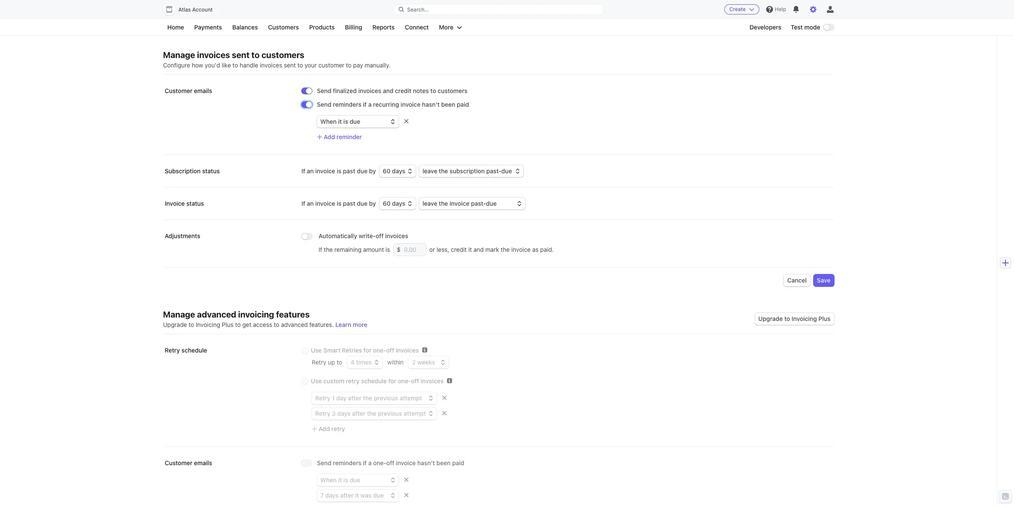 Task type: describe. For each thing, give the bounding box(es) containing it.
more
[[439, 24, 454, 31]]

1 customer from the top
[[165, 87, 193, 94]]

learn more link
[[336, 321, 367, 330]]

is for subscription status
[[337, 168, 342, 175]]

$
[[397, 246, 401, 254]]

if for subscription status
[[302, 168, 305, 175]]

upgrade to invoicing plus button
[[755, 313, 834, 325]]

get
[[242, 321, 251, 329]]

send for send reminders if a one-off invoice hasn't been paid
[[317, 460, 331, 467]]

subscription status
[[165, 168, 220, 175]]

customers link
[[264, 22, 303, 32]]

developers
[[750, 24, 782, 31]]

0 vertical spatial schedule
[[182, 347, 207, 354]]

write-
[[359, 233, 376, 240]]

account
[[192, 6, 213, 13]]

due for subscription status
[[357, 168, 368, 175]]

customers inside manage invoices sent to customers configure how you'd like to handle invoices sent to your customer to pay manually.
[[262, 50, 304, 60]]

finalized
[[333, 87, 357, 94]]

home
[[167, 24, 184, 31]]

1 cancel button from the top
[[784, 15, 810, 27]]

1 horizontal spatial advanced
[[281, 321, 308, 329]]

atlas account button
[[163, 3, 221, 15]]

learn
[[336, 321, 351, 329]]

or less, credit it and mark the invoice as paid.
[[430, 246, 554, 254]]

subscription
[[165, 168, 201, 175]]

recurring
[[373, 101, 399, 108]]

1 vertical spatial schedule
[[361, 378, 387, 385]]

mode
[[805, 24, 821, 31]]

as
[[532, 246, 539, 254]]

billing link
[[341, 22, 367, 32]]

send for send finalized invoices and credit notes to customers
[[317, 87, 331, 94]]

balances link
[[228, 22, 262, 32]]

0 vertical spatial credit
[[395, 87, 412, 94]]

plus inside button
[[819, 316, 831, 323]]

create
[[730, 6, 746, 12]]

home link
[[163, 22, 188, 32]]

upgrade inside manage advanced invoicing features upgrade to invoicing plus to get access to advanced features. learn more
[[163, 321, 187, 329]]

an for subscription status
[[307, 168, 314, 175]]

cancel for first "cancel" button from the bottom of the page
[[788, 277, 807, 284]]

search…
[[407, 6, 429, 13]]

if for automatically write-off invoices
[[319, 246, 322, 254]]

1 vertical spatial credit
[[451, 246, 467, 254]]

adjustments
[[165, 233, 200, 240]]

if an invoice is past due by for subscription status
[[302, 168, 376, 175]]

connect
[[405, 24, 429, 31]]

manage for manage invoices sent to customers
[[163, 50, 195, 60]]

1 emails from the top
[[194, 87, 212, 94]]

help button
[[763, 3, 790, 16]]

if the remaining amount is
[[319, 246, 390, 254]]

pay
[[353, 62, 363, 69]]

past for subscription status
[[343, 168, 355, 175]]

test
[[791, 24, 803, 31]]

send for send reminders if a recurring invoice hasn't been paid
[[317, 101, 331, 108]]

invoicing
[[238, 310, 274, 320]]

2 cancel button from the top
[[784, 275, 810, 287]]

paid.
[[540, 246, 554, 254]]

send reminders if a one-off invoice hasn't been paid
[[317, 460, 465, 467]]

amount
[[363, 246, 384, 254]]

automatically write-off invoices
[[319, 233, 408, 240]]

a for recurring
[[368, 101, 372, 108]]

access
[[253, 321, 272, 329]]

0 vertical spatial hasn't
[[422, 101, 440, 108]]

how
[[192, 62, 203, 69]]

status for subscription status
[[202, 168, 220, 175]]

products link
[[305, 22, 339, 32]]

send reminders if a recurring invoice hasn't been paid
[[317, 101, 469, 108]]

mark
[[486, 246, 499, 254]]

upgrade to invoicing plus
[[759, 316, 831, 323]]

add retry button
[[312, 425, 345, 434]]

more button
[[435, 22, 466, 32]]

products
[[309, 24, 335, 31]]

manage for manage advanced invoicing features
[[163, 310, 195, 320]]

2 vertical spatial is
[[386, 246, 390, 254]]

0 vertical spatial paid
[[457, 101, 469, 108]]

0 horizontal spatial sent
[[232, 50, 250, 60]]

like
[[222, 62, 231, 69]]

you'd
[[205, 62, 220, 69]]

reminders for recurring
[[333, 101, 362, 108]]

more
[[353, 321, 367, 329]]

due for invoice status
[[357, 200, 368, 207]]

atlas account
[[178, 6, 213, 13]]

retry for retry schedule
[[165, 347, 180, 354]]

invoice
[[165, 200, 185, 207]]

billing
[[345, 24, 362, 31]]

add reminder button
[[317, 133, 362, 142]]

by for subscription status
[[369, 168, 376, 175]]

send finalized invoices and credit notes to customers
[[317, 87, 468, 94]]

smart
[[324, 347, 341, 354]]

an for invoice status
[[307, 200, 314, 207]]

handle
[[240, 62, 258, 69]]

it
[[469, 246, 472, 254]]

automatically
[[319, 233, 357, 240]]

or
[[430, 246, 435, 254]]

if for recurring
[[363, 101, 367, 108]]

if for one-
[[363, 460, 367, 467]]

1 vertical spatial hasn't
[[418, 460, 435, 467]]

connect link
[[401, 22, 433, 32]]

help
[[775, 6, 786, 12]]

invoice status
[[165, 200, 204, 207]]

remaining
[[335, 246, 362, 254]]

create button
[[725, 4, 760, 15]]



Task type: locate. For each thing, give the bounding box(es) containing it.
manage up retry schedule
[[163, 310, 195, 320]]

one- for invoice
[[373, 460, 387, 467]]

1 horizontal spatial the
[[501, 246, 510, 254]]

2 save from the top
[[817, 277, 831, 284]]

an
[[307, 168, 314, 175], [307, 200, 314, 207]]

0 horizontal spatial customers
[[262, 50, 304, 60]]

1 vertical spatial if
[[302, 200, 305, 207]]

less,
[[437, 246, 449, 254]]

the right mark
[[501, 246, 510, 254]]

manage invoices sent to customers configure how you'd like to handle invoices sent to your customer to pay manually.
[[163, 50, 391, 69]]

2 emails from the top
[[194, 460, 212, 467]]

2 save button from the top
[[814, 275, 834, 287]]

0 horizontal spatial retry
[[332, 426, 345, 433]]

0 vertical spatial if an invoice is past due by
[[302, 168, 376, 175]]

reports link
[[368, 22, 399, 32]]

advanced down 'features'
[[281, 321, 308, 329]]

2 manage from the top
[[163, 310, 195, 320]]

use smart retries for one-off invoices
[[311, 347, 419, 354]]

manage inside manage advanced invoicing features upgrade to invoicing plus to get access to advanced features. learn more
[[163, 310, 195, 320]]

retry schedule
[[165, 347, 207, 354]]

features.
[[310, 321, 334, 329]]

hasn't
[[422, 101, 440, 108], [418, 460, 435, 467]]

0 vertical spatial sent
[[232, 50, 250, 60]]

past up the automatically
[[343, 200, 355, 207]]

reminders
[[333, 101, 362, 108], [333, 460, 362, 467]]

a for one-
[[368, 460, 372, 467]]

0 vertical spatial reminders
[[333, 101, 362, 108]]

due
[[357, 168, 368, 175], [357, 200, 368, 207]]

0 horizontal spatial the
[[324, 246, 333, 254]]

2 vertical spatial send
[[317, 460, 331, 467]]

plus
[[819, 316, 831, 323], [222, 321, 234, 329]]

2 reminders from the top
[[333, 460, 362, 467]]

retry
[[165, 347, 180, 354], [312, 359, 327, 366]]

for right retries
[[364, 347, 372, 354]]

invoicing inside manage advanced invoicing features upgrade to invoicing plus to get access to advanced features. learn more
[[196, 321, 220, 329]]

is down add reminder "button" at the left top of page
[[337, 168, 342, 175]]

emails
[[194, 87, 212, 94], [194, 460, 212, 467]]

send left finalized
[[317, 87, 331, 94]]

if for invoice status
[[302, 200, 305, 207]]

save button for first "cancel" button from the bottom of the page
[[814, 275, 834, 287]]

1 vertical spatial save
[[817, 277, 831, 284]]

2 use from the top
[[311, 378, 322, 385]]

0 vertical spatial save
[[817, 17, 831, 24]]

your
[[305, 62, 317, 69]]

0 vertical spatial save button
[[814, 15, 834, 27]]

0 vertical spatial one-
[[373, 347, 386, 354]]

features
[[276, 310, 310, 320]]

if an invoice is past due by down add reminder "button" at the left top of page
[[302, 168, 376, 175]]

1 vertical spatial an
[[307, 200, 314, 207]]

plus inside manage advanced invoicing features upgrade to invoicing plus to get access to advanced features. learn more
[[222, 321, 234, 329]]

due down reminder
[[357, 168, 368, 175]]

1 vertical spatial advanced
[[281, 321, 308, 329]]

to inside button
[[785, 316, 790, 323]]

1 horizontal spatial and
[[474, 246, 484, 254]]

0 vertical spatial for
[[364, 347, 372, 354]]

1 vertical spatial send
[[317, 101, 331, 108]]

1 vertical spatial status
[[186, 200, 204, 207]]

add inside button
[[319, 426, 330, 433]]

retry up to
[[312, 359, 344, 366]]

credit left it
[[451, 246, 467, 254]]

1 save from the top
[[817, 17, 831, 24]]

send down add retry button
[[317, 460, 331, 467]]

1 vertical spatial retry
[[312, 359, 327, 366]]

1 vertical spatial been
[[437, 460, 451, 467]]

0 vertical spatial emails
[[194, 87, 212, 94]]

0 horizontal spatial plus
[[222, 321, 234, 329]]

retry for retry up to
[[312, 359, 327, 366]]

up
[[328, 359, 335, 366]]

1 vertical spatial manage
[[163, 310, 195, 320]]

$ button
[[394, 244, 401, 256]]

add reminder
[[324, 133, 362, 141]]

add inside "button"
[[324, 133, 335, 141]]

1 reminders from the top
[[333, 101, 362, 108]]

schedule
[[182, 347, 207, 354], [361, 378, 387, 385]]

notes
[[413, 87, 429, 94]]

2 cancel from the top
[[788, 277, 807, 284]]

0 vertical spatial a
[[368, 101, 372, 108]]

0 vertical spatial manage
[[163, 50, 195, 60]]

one-
[[373, 347, 386, 354], [398, 378, 411, 385], [373, 460, 387, 467]]

1 horizontal spatial retry
[[346, 378, 360, 385]]

1 horizontal spatial upgrade
[[759, 316, 783, 323]]

reports
[[373, 24, 395, 31]]

2 past from the top
[[343, 200, 355, 207]]

sent
[[232, 50, 250, 60], [284, 62, 296, 69]]

0 vertical spatial send
[[317, 87, 331, 94]]

been
[[441, 101, 455, 108], [437, 460, 451, 467]]

1 vertical spatial add
[[319, 426, 330, 433]]

send up add reminder "button" at the left top of page
[[317, 101, 331, 108]]

is left $ button
[[386, 246, 390, 254]]

1 vertical spatial customers
[[438, 87, 468, 94]]

retry inside button
[[332, 426, 345, 433]]

1 horizontal spatial for
[[389, 378, 396, 385]]

manage inside manage invoices sent to customers configure how you'd like to handle invoices sent to your customer to pay manually.
[[163, 50, 195, 60]]

0 horizontal spatial retry
[[165, 347, 180, 354]]

2 customer emails from the top
[[165, 460, 212, 467]]

1 vertical spatial a
[[368, 460, 372, 467]]

invoice
[[401, 101, 421, 108], [315, 168, 335, 175], [315, 200, 335, 207], [512, 246, 531, 254], [396, 460, 416, 467]]

sent up handle at top
[[232, 50, 250, 60]]

save button
[[814, 15, 834, 27], [814, 275, 834, 287]]

sent left "your"
[[284, 62, 296, 69]]

1 vertical spatial emails
[[194, 460, 212, 467]]

by for invoice status
[[369, 200, 376, 207]]

developers link
[[746, 22, 786, 32]]

1 vertical spatial save button
[[814, 275, 834, 287]]

1 by from the top
[[369, 168, 376, 175]]

1 past from the top
[[343, 168, 355, 175]]

custom
[[324, 378, 345, 385]]

1 horizontal spatial retry
[[312, 359, 327, 366]]

2 customer from the top
[[165, 460, 193, 467]]

status for invoice status
[[186, 200, 204, 207]]

0 horizontal spatial and
[[383, 87, 394, 94]]

cancel up upgrade to invoicing plus
[[788, 277, 807, 284]]

1 horizontal spatial schedule
[[361, 378, 387, 385]]

1 vertical spatial reminders
[[333, 460, 362, 467]]

and up recurring
[[383, 87, 394, 94]]

0 horizontal spatial credit
[[395, 87, 412, 94]]

1 vertical spatial and
[[474, 246, 484, 254]]

3 send from the top
[[317, 460, 331, 467]]

0 vertical spatial advanced
[[197, 310, 236, 320]]

0 vertical spatial cancel
[[788, 17, 807, 24]]

1 if an invoice is past due by from the top
[[302, 168, 376, 175]]

2 due from the top
[[357, 200, 368, 207]]

upgrade inside button
[[759, 316, 783, 323]]

1 vertical spatial for
[[389, 378, 396, 385]]

advanced left invoicing
[[197, 310, 236, 320]]

manually.
[[365, 62, 391, 69]]

0 vertical spatial if
[[302, 168, 305, 175]]

use left custom
[[311, 378, 322, 385]]

use custom retry schedule for one-off invoices
[[311, 378, 444, 385]]

0 vertical spatial and
[[383, 87, 394, 94]]

customers down customers link at top left
[[262, 50, 304, 60]]

0 vertical spatial status
[[202, 168, 220, 175]]

1 horizontal spatial plus
[[819, 316, 831, 323]]

0 vertical spatial add
[[324, 133, 335, 141]]

use
[[311, 347, 322, 354], [311, 378, 322, 385]]

2 an from the top
[[307, 200, 314, 207]]

0 vertical spatial customer
[[165, 87, 193, 94]]

None text field
[[401, 244, 426, 256]]

add retry
[[319, 426, 345, 433]]

reminder
[[337, 133, 362, 141]]

0 horizontal spatial for
[[364, 347, 372, 354]]

use for use smart retries for one-off invoices
[[311, 347, 322, 354]]

0 vertical spatial retry
[[346, 378, 360, 385]]

and
[[383, 87, 394, 94], [474, 246, 484, 254]]

past down reminder
[[343, 168, 355, 175]]

1 vertical spatial use
[[311, 378, 322, 385]]

one- for invoices
[[373, 347, 386, 354]]

0 horizontal spatial invoicing
[[196, 321, 220, 329]]

0 vertical spatial if
[[363, 101, 367, 108]]

invoicing
[[792, 316, 817, 323], [196, 321, 220, 329]]

use left smart
[[311, 347, 322, 354]]

1 if from the top
[[363, 101, 367, 108]]

past
[[343, 168, 355, 175], [343, 200, 355, 207]]

2 vertical spatial one-
[[373, 460, 387, 467]]

0 vertical spatial customer emails
[[165, 87, 212, 94]]

1 horizontal spatial sent
[[284, 62, 296, 69]]

2 vertical spatial if
[[319, 246, 322, 254]]

retry
[[346, 378, 360, 385], [332, 426, 345, 433]]

1 vertical spatial if
[[363, 460, 367, 467]]

add
[[324, 133, 335, 141], [319, 426, 330, 433]]

cancel down notifications icon
[[788, 17, 807, 24]]

Search… text field
[[394, 4, 604, 15]]

1 horizontal spatial invoicing
[[792, 316, 817, 323]]

0 vertical spatial cancel button
[[784, 15, 810, 27]]

1 a from the top
[[368, 101, 372, 108]]

for
[[364, 347, 372, 354], [389, 378, 396, 385]]

cancel
[[788, 17, 807, 24], [788, 277, 807, 284]]

off
[[376, 233, 384, 240], [386, 347, 394, 354], [411, 378, 419, 385], [387, 460, 395, 467]]

Search… search field
[[394, 4, 604, 15]]

1 vertical spatial sent
[[284, 62, 296, 69]]

0 horizontal spatial upgrade
[[163, 321, 187, 329]]

to
[[252, 50, 260, 60], [233, 62, 238, 69], [298, 62, 303, 69], [346, 62, 352, 69], [431, 87, 436, 94], [785, 316, 790, 323], [189, 321, 194, 329], [235, 321, 241, 329], [274, 321, 279, 329], [337, 359, 342, 366]]

upgrade
[[759, 316, 783, 323], [163, 321, 187, 329]]

reminders down finalized
[[333, 101, 362, 108]]

1 vertical spatial due
[[357, 200, 368, 207]]

customers right "notes"
[[438, 87, 468, 94]]

customers
[[268, 24, 299, 31]]

past for invoice status
[[343, 200, 355, 207]]

reminders down add retry
[[333, 460, 362, 467]]

1 vertical spatial customer
[[165, 460, 193, 467]]

1 vertical spatial one-
[[398, 378, 411, 385]]

test mode
[[791, 24, 821, 31]]

configure
[[163, 62, 190, 69]]

2 the from the left
[[501, 246, 510, 254]]

1 use from the top
[[311, 347, 322, 354]]

1 vertical spatial past
[[343, 200, 355, 207]]

atlas
[[178, 6, 191, 13]]

0 vertical spatial use
[[311, 347, 322, 354]]

add for add reminder
[[324, 133, 335, 141]]

0 vertical spatial past
[[343, 168, 355, 175]]

the down the automatically
[[324, 246, 333, 254]]

cancel button down notifications icon
[[784, 15, 810, 27]]

1 vertical spatial cancel
[[788, 277, 807, 284]]

if an invoice is past due by for invoice status
[[302, 200, 376, 207]]

1 due from the top
[[357, 168, 368, 175]]

for down within on the bottom of page
[[389, 378, 396, 385]]

0 vertical spatial been
[[441, 101, 455, 108]]

1 vertical spatial paid
[[452, 460, 465, 467]]

manage advanced invoicing features upgrade to invoicing plus to get access to advanced features. learn more
[[163, 310, 367, 329]]

send
[[317, 87, 331, 94], [317, 101, 331, 108], [317, 460, 331, 467]]

if
[[363, 101, 367, 108], [363, 460, 367, 467]]

if an invoice is past due by
[[302, 168, 376, 175], [302, 200, 376, 207]]

1 vertical spatial if an invoice is past due by
[[302, 200, 376, 207]]

retries
[[342, 347, 362, 354]]

payments
[[194, 24, 222, 31]]

0 horizontal spatial advanced
[[197, 310, 236, 320]]

and right it
[[474, 246, 484, 254]]

2 if from the top
[[363, 460, 367, 467]]

credit up the send reminders if a recurring invoice hasn't been paid
[[395, 87, 412, 94]]

cancel button up upgrade to invoicing plus
[[784, 275, 810, 287]]

advanced
[[197, 310, 236, 320], [281, 321, 308, 329]]

paid
[[457, 101, 469, 108], [452, 460, 465, 467]]

customer emails
[[165, 87, 212, 94], [165, 460, 212, 467]]

notifications image
[[793, 6, 800, 13]]

0 vertical spatial retry
[[165, 347, 180, 354]]

due up automatically write-off invoices
[[357, 200, 368, 207]]

1 vertical spatial is
[[337, 200, 342, 207]]

status
[[202, 168, 220, 175], [186, 200, 204, 207]]

1 send from the top
[[317, 87, 331, 94]]

save button for 1st "cancel" button from the top
[[814, 15, 834, 27]]

balances
[[232, 24, 258, 31]]

0 vertical spatial is
[[337, 168, 342, 175]]

customer
[[318, 62, 345, 69]]

0 vertical spatial due
[[357, 168, 368, 175]]

1 vertical spatial cancel button
[[784, 275, 810, 287]]

if an invoice is past due by up the automatically
[[302, 200, 376, 207]]

1 the from the left
[[324, 246, 333, 254]]

1 save button from the top
[[814, 15, 834, 27]]

payments link
[[190, 22, 226, 32]]

2 send from the top
[[317, 101, 331, 108]]

status right subscription
[[202, 168, 220, 175]]

status right invoice
[[186, 200, 204, 207]]

by
[[369, 168, 376, 175], [369, 200, 376, 207]]

cancel for 1st "cancel" button from the top
[[788, 17, 807, 24]]

1 horizontal spatial credit
[[451, 246, 467, 254]]

within
[[386, 359, 405, 366]]

is up the automatically
[[337, 200, 342, 207]]

1 vertical spatial by
[[369, 200, 376, 207]]

1 an from the top
[[307, 168, 314, 175]]

2 if an invoice is past due by from the top
[[302, 200, 376, 207]]

1 manage from the top
[[163, 50, 195, 60]]

customer
[[165, 87, 193, 94], [165, 460, 193, 467]]

manage up configure
[[163, 50, 195, 60]]

1 vertical spatial retry
[[332, 426, 345, 433]]

1 cancel from the top
[[788, 17, 807, 24]]

0 horizontal spatial schedule
[[182, 347, 207, 354]]

2 a from the top
[[368, 460, 372, 467]]

invoicing inside button
[[792, 316, 817, 323]]

0 vertical spatial customers
[[262, 50, 304, 60]]

reminders for one-
[[333, 460, 362, 467]]

0 vertical spatial an
[[307, 168, 314, 175]]

0 vertical spatial by
[[369, 168, 376, 175]]

is for invoice status
[[337, 200, 342, 207]]

2 by from the top
[[369, 200, 376, 207]]

1 vertical spatial customer emails
[[165, 460, 212, 467]]

use for use custom retry schedule for one-off invoices
[[311, 378, 322, 385]]

credit
[[395, 87, 412, 94], [451, 246, 467, 254]]

add for add retry
[[319, 426, 330, 433]]

1 horizontal spatial customers
[[438, 87, 468, 94]]

1 customer emails from the top
[[165, 87, 212, 94]]



Task type: vqa. For each thing, say whether or not it's contained in the screenshot.
Edit pins icon
no



